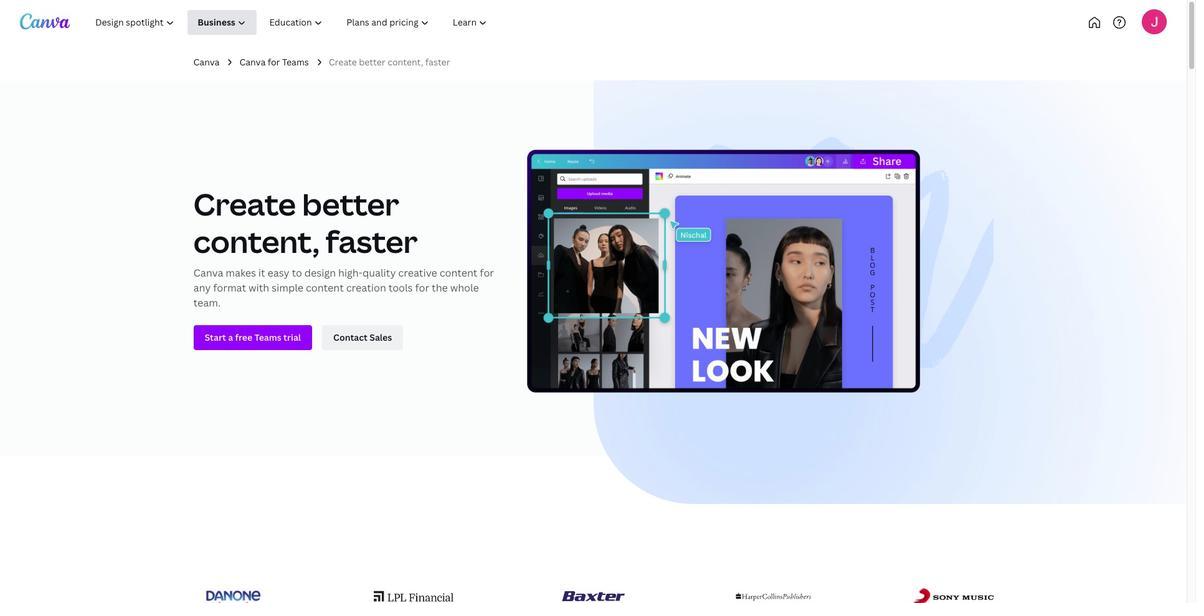 Task type: describe. For each thing, give the bounding box(es) containing it.
creative
[[398, 266, 437, 280]]

0 horizontal spatial content
[[306, 281, 344, 295]]

easy
[[268, 266, 290, 280]]

sony music image
[[914, 589, 994, 603]]

better for create better content, faster
[[359, 56, 386, 68]]

with
[[249, 281, 269, 295]]

lpl financial image
[[374, 592, 453, 602]]

content, for create better content, faster
[[388, 56, 423, 68]]

create for create better content, faster
[[329, 56, 357, 68]]

team.
[[194, 296, 221, 310]]

any
[[194, 281, 211, 295]]

top level navigation element
[[85, 10, 541, 35]]

teams
[[282, 56, 309, 68]]

1 horizontal spatial for
[[415, 281, 430, 295]]

content, for create better content, faster canva makes it easy to design high-quality creative content for any format with simple content creation tools for the whole team.
[[194, 222, 320, 262]]

create better content, faster
[[329, 56, 450, 68]]

creation
[[346, 281, 386, 295]]

canva inside create better content, faster canva makes it easy to design high-quality creative content for any format with simple content creation tools for the whole team.
[[194, 266, 223, 280]]

high-
[[338, 266, 363, 280]]

danone image
[[206, 585, 261, 603]]

whole
[[450, 281, 479, 295]]

format
[[213, 281, 246, 295]]



Task type: vqa. For each thing, say whether or not it's contained in the screenshot.
bottom the content,
yes



Task type: locate. For each thing, give the bounding box(es) containing it.
create better content, faster canva makes it easy to design high-quality creative content for any format with simple content creation tools for the whole team.
[[194, 184, 494, 310]]

2 vertical spatial for
[[415, 281, 430, 295]]

0 vertical spatial better
[[359, 56, 386, 68]]

canva for teams
[[240, 56, 309, 68]]

tools
[[389, 281, 413, 295]]

faster for create better content, faster
[[426, 56, 450, 68]]

0 vertical spatial faster
[[426, 56, 450, 68]]

better for create better content, faster canva makes it easy to design high-quality creative content for any format with simple content creation tools for the whole team.
[[302, 184, 399, 225]]

content down "design"
[[306, 281, 344, 295]]

better
[[359, 56, 386, 68], [302, 184, 399, 225]]

to
[[292, 266, 302, 280]]

0 horizontal spatial create
[[194, 184, 296, 225]]

0 vertical spatial content
[[440, 266, 478, 280]]

makes
[[226, 266, 256, 280]]

1 horizontal spatial content,
[[388, 56, 423, 68]]

1 horizontal spatial faster
[[426, 56, 450, 68]]

canva link
[[194, 55, 220, 69]]

1 vertical spatial better
[[302, 184, 399, 225]]

canva for canva
[[194, 56, 220, 68]]

0 horizontal spatial for
[[268, 56, 280, 68]]

0 vertical spatial create
[[329, 56, 357, 68]]

simple
[[272, 281, 304, 295]]

create inside create better content, faster canva makes it easy to design high-quality creative content for any format with simple content creation tools for the whole team.
[[194, 184, 296, 225]]

1 vertical spatial for
[[480, 266, 494, 280]]

faster for create better content, faster canva makes it easy to design high-quality creative content for any format with simple content creation tools for the whole team.
[[326, 222, 418, 262]]

better inside create better content, faster canva makes it easy to design high-quality creative content for any format with simple content creation tools for the whole team.
[[302, 184, 399, 225]]

0 vertical spatial for
[[268, 56, 280, 68]]

1 vertical spatial faster
[[326, 222, 418, 262]]

0 horizontal spatial faster
[[326, 222, 418, 262]]

create for create better content, faster canva makes it easy to design high-quality creative content for any format with simple content creation tools for the whole team.
[[194, 184, 296, 225]]

quality
[[363, 266, 396, 280]]

canva for teams link
[[240, 55, 309, 69]]

content
[[440, 266, 478, 280], [306, 281, 344, 295]]

1 vertical spatial content
[[306, 281, 344, 295]]

baxter image
[[562, 592, 625, 602]]

harper collins publishers image
[[736, 588, 812, 603]]

faster inside create better content, faster canva makes it easy to design high-quality creative content for any format with simple content creation tools for the whole team.
[[326, 222, 418, 262]]

for
[[268, 56, 280, 68], [480, 266, 494, 280], [415, 281, 430, 295]]

content up whole
[[440, 266, 478, 280]]

content, inside create better content, faster canva makes it easy to design high-quality creative content for any format with simple content creation tools for the whole team.
[[194, 222, 320, 262]]

2 horizontal spatial for
[[480, 266, 494, 280]]

1 horizontal spatial content
[[440, 266, 478, 280]]

canva for canva for teams
[[240, 56, 266, 68]]

1 vertical spatial content,
[[194, 222, 320, 262]]

1 vertical spatial create
[[194, 184, 296, 225]]

it
[[259, 266, 265, 280]]

0 horizontal spatial content,
[[194, 222, 320, 262]]

0 vertical spatial content,
[[388, 56, 423, 68]]

the
[[432, 281, 448, 295]]

1 horizontal spatial create
[[329, 56, 357, 68]]

content,
[[388, 56, 423, 68], [194, 222, 320, 262]]

canva
[[194, 56, 220, 68], [240, 56, 266, 68], [194, 266, 223, 280]]

faster
[[426, 56, 450, 68], [326, 222, 418, 262]]

design
[[305, 266, 336, 280]]

create
[[329, 56, 357, 68], [194, 184, 296, 225]]



